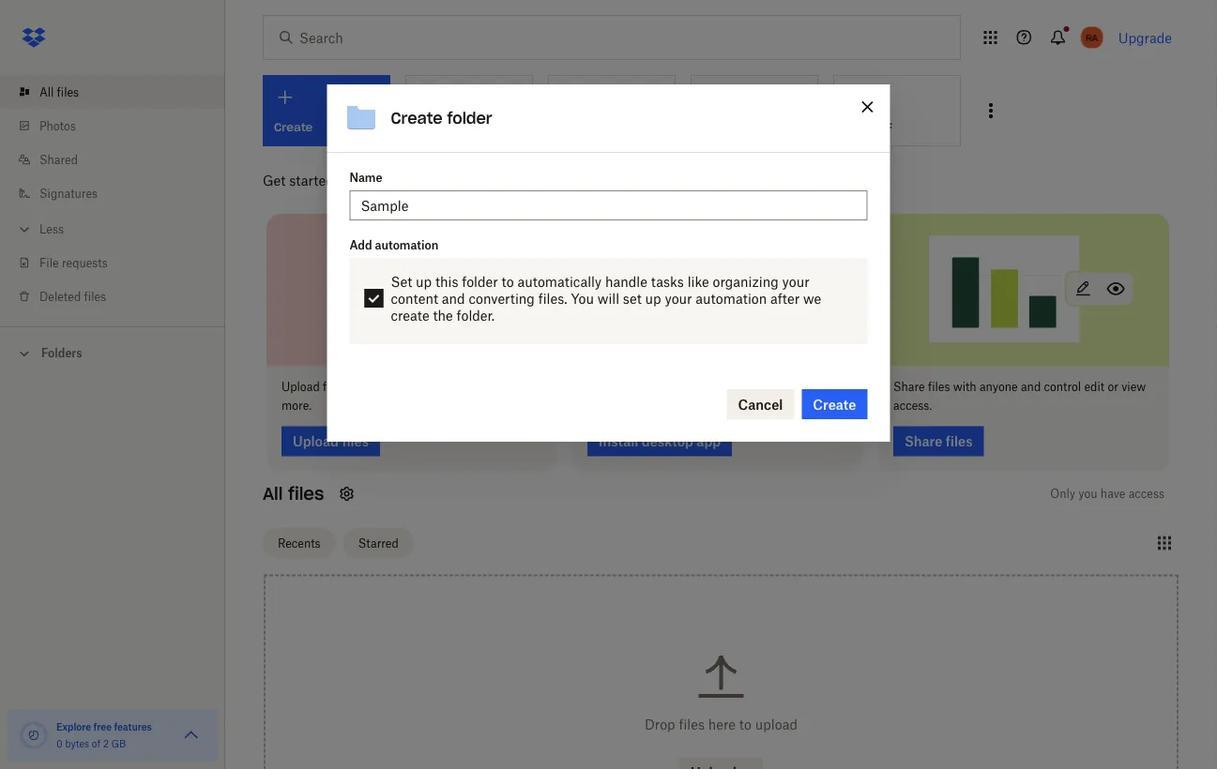 Task type: locate. For each thing, give the bounding box(es) containing it.
0 vertical spatial with
[[337, 172, 365, 188]]

0 vertical spatial all
[[39, 85, 54, 99]]

0 vertical spatial folder
[[447, 108, 492, 128]]

files right share
[[928, 380, 950, 394]]

1 horizontal spatial create
[[813, 396, 856, 412]]

started
[[289, 172, 334, 188]]

all files list item
[[0, 75, 225, 109]]

0 horizontal spatial all files
[[39, 85, 79, 99]]

get
[[263, 172, 286, 188]]

1 vertical spatial your
[[665, 290, 692, 306]]

organizing
[[713, 274, 779, 289]]

list
[[0, 64, 225, 327]]

all files link
[[15, 75, 225, 109]]

add
[[350, 238, 372, 252]]

files right upload
[[323, 380, 345, 394]]

and inside set up this folder to automatically handle tasks like organizing your content and converting files. you will set up your automation after we create the folder.
[[442, 290, 465, 306]]

only
[[1050, 487, 1075, 501]]

0 vertical spatial all files
[[39, 85, 79, 99]]

edit pdf
[[846, 120, 892, 134]]

all files inside list item
[[39, 85, 79, 99]]

0 horizontal spatial with
[[337, 172, 365, 188]]

0 vertical spatial create
[[391, 108, 443, 128]]

shared
[[39, 152, 78, 167]]

photos link
[[15, 109, 225, 143]]

all files up the photos
[[39, 85, 79, 99]]

1 horizontal spatial automation
[[696, 290, 767, 306]]

2 on from the left
[[728, 380, 741, 394]]

your up after
[[782, 274, 810, 289]]

bytes
[[65, 738, 89, 750]]

folders button
[[0, 339, 225, 366]]

we
[[803, 290, 821, 306]]

files inside share files with anyone and control edit or view access.
[[928, 380, 950, 394]]

with right started on the top of page
[[337, 172, 365, 188]]

0 horizontal spatial up
[[416, 274, 432, 289]]

1 vertical spatial with
[[953, 380, 977, 394]]

and right sign,
[[513, 380, 533, 394]]

photos
[[39, 119, 76, 133]]

all files up recents button
[[263, 483, 324, 505]]

files up cancel on the right bottom of page
[[745, 380, 767, 394]]

automation down organizing
[[696, 290, 767, 306]]

to up converting
[[502, 274, 514, 289]]

converting
[[469, 290, 535, 306]]

set
[[623, 290, 642, 306]]

1 horizontal spatial with
[[953, 380, 977, 394]]

folder inside set up this folder to automatically handle tasks like organizing your content and converting files. you will set up your automation after we create the folder.
[[462, 274, 498, 289]]

and left control
[[1021, 380, 1041, 394]]

all up recents button
[[263, 483, 283, 505]]

list containing all files
[[0, 64, 225, 327]]

2
[[103, 738, 109, 750]]

access
[[1129, 487, 1165, 501]]

all files
[[39, 85, 79, 99], [263, 483, 324, 505]]

0 vertical spatial up
[[416, 274, 432, 289]]

up up content
[[416, 274, 432, 289]]

with inside share files with anyone and control edit or view access.
[[953, 380, 977, 394]]

to left work
[[685, 380, 696, 394]]

files up the photos
[[57, 85, 79, 99]]

1 on from the left
[[623, 380, 637, 394]]

upload files and folders to edit, share, sign, and more.
[[282, 380, 533, 413]]

content
[[391, 290, 438, 306]]

all
[[39, 85, 54, 99], [263, 483, 283, 505]]

create right cancel button
[[813, 396, 856, 412]]

dropbox
[[368, 172, 421, 188]]

on right work
[[728, 380, 741, 394]]

set
[[391, 274, 412, 289]]

files inside list item
[[57, 85, 79, 99]]

deleted
[[39, 289, 81, 304]]

and right offline
[[806, 380, 826, 394]]

set up this folder to automatically handle tasks like organizing your content and converting files. you will set up your automation after we create the folder.
[[391, 274, 821, 323]]

0 horizontal spatial create
[[391, 108, 443, 128]]

your down tasks
[[665, 290, 692, 306]]

0 vertical spatial automation
[[375, 238, 439, 252]]

explore free features 0 bytes of 2 gb
[[56, 721, 152, 750]]

create inside button
[[813, 396, 856, 412]]

on
[[623, 380, 637, 394], [728, 380, 741, 394]]

automation up the 'set'
[[375, 238, 439, 252]]

to
[[502, 274, 514, 289], [410, 380, 421, 394], [685, 380, 696, 394], [739, 717, 752, 733]]

upload
[[755, 717, 798, 733]]

to inside the install on desktop to work on files offline and stay synced.
[[685, 380, 696, 394]]

files
[[57, 85, 79, 99], [84, 289, 106, 304], [323, 380, 345, 394], [745, 380, 767, 394], [928, 380, 950, 394], [288, 483, 324, 505], [679, 717, 705, 733]]

1 vertical spatial automation
[[696, 290, 767, 306]]

files right deleted
[[84, 289, 106, 304]]

stay
[[587, 399, 610, 413]]

with left the anyone
[[953, 380, 977, 394]]

more.
[[282, 399, 312, 413]]

1 vertical spatial all files
[[263, 483, 324, 505]]

edit
[[846, 120, 867, 134]]

share files with anyone and control edit or view access.
[[893, 380, 1146, 413]]

1 vertical spatial up
[[645, 290, 661, 306]]

only you have access
[[1050, 487, 1165, 501]]

on up synced.
[[623, 380, 637, 394]]

upload
[[282, 380, 320, 394]]

cancel button
[[727, 389, 794, 419]]

1 horizontal spatial all files
[[263, 483, 324, 505]]

edit
[[1084, 380, 1105, 394]]

0
[[56, 738, 63, 750]]

here
[[708, 717, 736, 733]]

0 horizontal spatial on
[[623, 380, 637, 394]]

up
[[416, 274, 432, 289], [645, 290, 661, 306]]

1 horizontal spatial your
[[782, 274, 810, 289]]

automation inside set up this folder to automatically handle tasks like organizing your content and converting files. you will set up your automation after we create the folder.
[[696, 290, 767, 306]]

like
[[688, 274, 709, 289]]

create
[[391, 108, 443, 128], [813, 396, 856, 412]]

folder
[[447, 108, 492, 128], [462, 274, 498, 289]]

all up the photos
[[39, 85, 54, 99]]

1 vertical spatial folder
[[462, 274, 498, 289]]

the
[[433, 307, 453, 323]]

to right here
[[739, 717, 752, 733]]

to left edit,
[[410, 380, 421, 394]]

create
[[391, 307, 430, 323]]

folder.
[[457, 307, 495, 323]]

and down this
[[442, 290, 465, 306]]

files left here
[[679, 717, 705, 733]]

you
[[1079, 487, 1098, 501]]

1 horizontal spatial all
[[263, 483, 283, 505]]

create folder dialog
[[327, 84, 890, 442]]

name
[[350, 170, 382, 184]]

up right 'set'
[[645, 290, 661, 306]]

0 horizontal spatial all
[[39, 85, 54, 99]]

share
[[893, 380, 925, 394]]

1 vertical spatial create
[[813, 396, 856, 412]]

have
[[1101, 487, 1126, 501]]

1 horizontal spatial up
[[645, 290, 661, 306]]

and
[[442, 290, 465, 306], [348, 380, 368, 394], [513, 380, 533, 394], [806, 380, 826, 394], [1021, 380, 1041, 394]]

1 horizontal spatial on
[[728, 380, 741, 394]]

create up "dropbox"
[[391, 108, 443, 128]]

with
[[337, 172, 365, 188], [953, 380, 977, 394]]

drop files here to upload
[[645, 717, 798, 733]]



Task type: describe. For each thing, give the bounding box(es) containing it.
deleted files link
[[15, 280, 225, 313]]

with for started
[[337, 172, 365, 188]]

create for create
[[813, 396, 856, 412]]

install on desktop to work on files offline and stay synced.
[[587, 380, 826, 413]]

files inside the install on desktop to work on files offline and stay synced.
[[745, 380, 767, 394]]

0 horizontal spatial automation
[[375, 238, 439, 252]]

files inside upload files and folders to edit, share, sign, and more.
[[323, 380, 345, 394]]

this
[[435, 274, 458, 289]]

access.
[[893, 399, 932, 413]]

cancel
[[738, 396, 783, 412]]

folders
[[41, 346, 82, 360]]

view
[[1122, 380, 1146, 394]]

or
[[1108, 380, 1118, 394]]

gb
[[111, 738, 126, 750]]

file requests link
[[15, 246, 225, 280]]

edit pdf button
[[833, 75, 961, 146]]

quota usage element
[[19, 721, 49, 751]]

to inside upload files and folders to edit, share, sign, and more.
[[410, 380, 421, 394]]

work
[[699, 380, 725, 394]]

of
[[92, 738, 100, 750]]

0 vertical spatial your
[[782, 274, 810, 289]]

and inside share files with anyone and control edit or view access.
[[1021, 380, 1041, 394]]

add automation
[[350, 238, 439, 252]]

control
[[1044, 380, 1081, 394]]

file
[[39, 256, 59, 270]]

tasks
[[651, 274, 684, 289]]

you
[[571, 290, 594, 306]]

deleted files
[[39, 289, 106, 304]]

recents
[[278, 536, 321, 550]]

shared link
[[15, 143, 225, 176]]

free
[[93, 721, 112, 733]]

drop
[[645, 717, 675, 733]]

create folder
[[391, 108, 492, 128]]

anyone
[[980, 380, 1018, 394]]

recents button
[[263, 528, 336, 558]]

0 horizontal spatial your
[[665, 290, 692, 306]]

upgrade
[[1118, 30, 1172, 46]]

desktop
[[640, 380, 682, 394]]

get started with dropbox
[[263, 172, 421, 188]]

signatures link
[[15, 176, 225, 210]]

handle
[[605, 274, 647, 289]]

file requests
[[39, 256, 108, 270]]

with for files
[[953, 380, 977, 394]]

features
[[114, 721, 152, 733]]

less
[[39, 222, 64, 236]]

dropbox image
[[15, 19, 53, 56]]

1 vertical spatial all
[[263, 483, 283, 505]]

folders
[[371, 380, 407, 394]]

sign,
[[485, 380, 510, 394]]

explore
[[56, 721, 91, 733]]

and inside the install on desktop to work on files offline and stay synced.
[[806, 380, 826, 394]]

share,
[[450, 380, 482, 394]]

synced.
[[613, 399, 653, 413]]

files.
[[538, 290, 567, 306]]

requests
[[62, 256, 108, 270]]

and left 'folders'
[[348, 380, 368, 394]]

offline
[[770, 380, 803, 394]]

edit,
[[424, 380, 447, 394]]

after
[[770, 290, 800, 306]]

less image
[[15, 220, 34, 239]]

starred
[[358, 536, 399, 550]]

create button
[[802, 389, 868, 419]]

create for create folder
[[391, 108, 443, 128]]

upgrade link
[[1118, 30, 1172, 46]]

files up recents
[[288, 483, 324, 505]]

starred button
[[343, 528, 414, 558]]

all inside all files list item
[[39, 85, 54, 99]]

Name text field
[[361, 195, 856, 216]]

automatically
[[517, 274, 602, 289]]

to inside set up this folder to automatically handle tasks like organizing your content and converting files. you will set up your automation after we create the folder.
[[502, 274, 514, 289]]

install
[[587, 380, 620, 394]]

will
[[598, 290, 619, 306]]

pdf
[[871, 120, 892, 134]]

signatures
[[39, 186, 98, 200]]



Task type: vqa. For each thing, say whether or not it's contained in the screenshot.
the bottom up
yes



